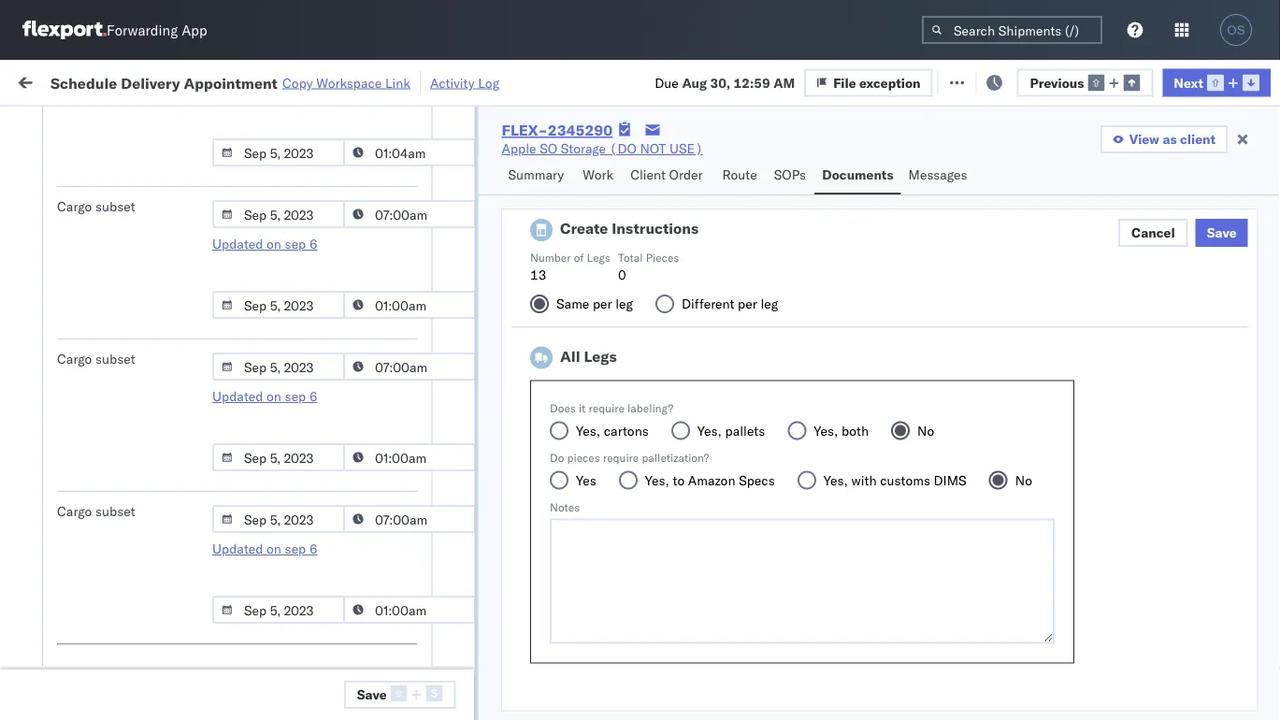 Task type: vqa. For each thing, say whether or not it's contained in the screenshot.
1st K from the bottom
no



Task type: locate. For each thing, give the bounding box(es) containing it.
2023 for 4:00 pm mdt, jun 11, 2023
[[441, 549, 473, 565]]

resize handle column header
[[268, 145, 290, 720], [475, 145, 498, 720], [541, 145, 563, 720], [662, 145, 685, 720], [784, 145, 806, 720], [971, 145, 993, 720], [1121, 145, 1143, 720], [1247, 145, 1269, 720]]

am left mst,
[[341, 384, 363, 400]]

save button right cancel button
[[1196, 219, 1248, 247]]

confirm inside 'link'
[[21, 342, 68, 358]]

integration
[[816, 178, 880, 195], [694, 425, 759, 442], [816, 425, 880, 442], [816, 507, 880, 524], [816, 549, 880, 565]]

dims
[[934, 472, 967, 488]]

deadline button
[[292, 149, 479, 167]]

jun for 15,
[[402, 425, 423, 442]]

consignee right with
[[902, 466, 965, 483]]

flex-2342348
[[1033, 590, 1130, 606]]

palletization?
[[642, 451, 709, 465]]

1 vertical spatial require
[[603, 451, 639, 465]]

3 ocean fcl from the top
[[573, 384, 638, 400]]

pickup for confirm pickup from los angeles, ca 'link'
[[72, 342, 112, 358]]

am down 12:00 am mdt, aug 19, 2023
[[341, 261, 363, 277]]

0 horizontal spatial per
[[593, 296, 612, 312]]

2 clearance from the top
[[145, 621, 205, 637]]

customs inside button
[[89, 621, 141, 637]]

1 vertical spatial mmm d, yyyy text field
[[212, 353, 345, 381]]

unknown down 12:00
[[301, 219, 360, 236]]

os button
[[1215, 8, 1258, 51]]

1 karl from the top
[[976, 507, 1000, 524]]

3 air from the top
[[573, 261, 589, 277]]

updated on sep 6 for 2nd updated on sep 6 button from the bottom of the page
[[212, 388, 318, 405]]

pickup for 1st schedule pickup from los angeles, ca link from the bottom of the page
[[102, 662, 142, 678]]

flex-2345290 link
[[502, 121, 613, 139]]

2 vertical spatial pudong
[[1211, 590, 1256, 606]]

flex- for 1919147
[[1033, 384, 1073, 400]]

1 horizontal spatial xiaoyu
[[816, 631, 856, 647]]

1 vertical spatial 15,
[[429, 590, 449, 606]]

consignee right sops button
[[816, 153, 870, 167]]

3 6 from the top
[[310, 541, 318, 557]]

air down mode
[[573, 178, 589, 195]]

MMM D, YYYY text field
[[212, 200, 345, 228], [212, 291, 345, 319], [212, 443, 345, 471], [212, 505, 345, 533]]

0 vertical spatial sep
[[285, 236, 306, 252]]

0 vertical spatial flexport demo consignee
[[694, 137, 847, 153]]

0 vertical spatial integration test account - karl lagerfeld
[[816, 507, 1059, 524]]

risk
[[372, 72, 393, 89]]

consignee left with
[[785, 466, 847, 483]]

schedule delivery appointment link down confirm pickup from los angeles, ca button
[[43, 423, 230, 442]]

integration for 12:00 am mdt, aug 19, 2023
[[816, 178, 880, 195]]

shanghai right 2130497
[[1153, 507, 1208, 524]]

confirm down barajas
[[21, 342, 68, 358]]

4 -- : -- -- text field from the top
[[343, 443, 476, 471]]

schedule delivery appointment copy workspace link
[[51, 73, 411, 92]]

to for yes,
[[673, 472, 684, 488]]

pudong for 3:59 pm mdt, may 9, 2023
[[1211, 507, 1256, 524]]

1 vertical spatial appointment
[[149, 260, 226, 276]]

suitsupply
[[976, 178, 1039, 195]]

not
[[640, 140, 666, 157]]

to down palletization?
[[673, 472, 684, 488]]

0 vertical spatial aug
[[682, 74, 707, 91]]

3 updated from the top
[[212, 541, 263, 557]]

mdt, for 12:59 am mdt, aug 30, 2023
[[366, 261, 399, 277]]

0 vertical spatial require
[[588, 401, 624, 415]]

0 vertical spatial upload customs clearance documents link
[[43, 537, 266, 575]]

-- : -- -- text field for third mmm d, yyyy text field from the top
[[343, 596, 476, 624]]

flexport demo consignee for unknown
[[694, 466, 847, 483]]

los inside confirm pickup from los angeles, ca 'link'
[[146, 342, 167, 358]]

5 fcl from the top
[[614, 631, 638, 647]]

0 vertical spatial confirm
[[43, 177, 91, 194]]

2 -- : -- -- text field from the top
[[343, 291, 476, 319]]

2 pm from the top
[[333, 549, 353, 565]]

1 sep from the top
[[285, 236, 306, 252]]

1 upload customs clearance documents link from the top
[[43, 537, 266, 575]]

shanghai for 12:59 am mdt, aug 30, 2023
[[1153, 261, 1208, 277]]

2 vertical spatial shanghai
[[1153, 590, 1208, 606]]

mode
[[573, 153, 601, 167]]

yes, left both
[[814, 422, 838, 439]]

1 xiaoyu test client from the left
[[694, 631, 801, 647]]

fcl for 26,
[[614, 137, 638, 153]]

exception: missing bill of lading numbers link
[[39, 126, 281, 163]]

2345290
[[548, 121, 613, 139]]

3 schedule pickup from los angeles, ca from the top
[[43, 662, 252, 697]]

taiwan
[[1223, 425, 1264, 442]]

per right same
[[593, 296, 612, 312]]

flex-1857563
[[1033, 219, 1130, 236]]

1 vertical spatial -- : -- -- text field
[[343, 505, 476, 533]]

2 upload from the top
[[43, 589, 86, 605]]

3 sep from the top
[[285, 541, 306, 557]]

2 upload customs clearance documents from the top
[[43, 621, 205, 656]]

1 schedule pickup from los angeles, ca link from the top
[[43, 373, 266, 410]]

1 ocean from the top
[[573, 137, 611, 153]]

as
[[1163, 131, 1177, 147]]

-- : -- -- text field for second mmm d, yyyy text field from the bottom
[[343, 353, 476, 381]]

upload down upload proof of delivery on the left
[[43, 621, 86, 637]]

aug right due
[[682, 74, 707, 91]]

11, down 9,
[[417, 549, 438, 565]]

0 vertical spatial airport
[[122, 228, 164, 244]]

4 air from the top
[[573, 302, 589, 318]]

upload
[[43, 538, 86, 555], [43, 589, 86, 605], [43, 621, 86, 637]]

of right bill
[[178, 127, 190, 143]]

file exception
[[977, 72, 1064, 89], [834, 74, 921, 91]]

of right number at the top left
[[574, 250, 584, 264]]

12:59 left mst,
[[301, 384, 338, 400]]

from inside the confirm pickup from amsterdam airport schiphol, haarlemmermeer, netherlands
[[134, 497, 162, 514]]

to right reset
[[554, 72, 567, 88]]

2 updated on sep 6 button from the top
[[212, 388, 318, 405]]

1 vertical spatial cargo subset
[[57, 351, 135, 367]]

schedule delivery appointment link
[[39, 259, 226, 277], [43, 423, 230, 442]]

0 vertical spatial updated on sep 6 button
[[212, 236, 318, 252]]

2 vertical spatial 6
[[310, 541, 318, 557]]

documents down the proof
[[43, 639, 111, 656]]

1 horizontal spatial file
[[977, 72, 1000, 89]]

0 vertical spatial cargo subset
[[57, 198, 135, 215]]

8 resize handle column header from the left
[[1247, 145, 1269, 720]]

activity log
[[430, 74, 500, 91]]

schedule pickup from los angeles, ca link down confirm pickup from los angeles, ca button
[[43, 373, 266, 410]]

exception up 'consignee' button
[[860, 74, 921, 91]]

0 vertical spatial schedule delivery appointment link
[[39, 259, 226, 277]]

pickup inside schedule pickup from madrid– barajas airport, madrid, spain
[[102, 291, 142, 308]]

ocean for 26,
[[573, 137, 611, 153]]

26,
[[423, 137, 443, 153]]

3 upload from the top
[[43, 621, 86, 637]]

5 resize handle column header from the left
[[784, 145, 806, 720]]

ac ram
[[694, 219, 742, 236]]

0 vertical spatial schedule delivery appointment
[[39, 260, 226, 276]]

15, for jun
[[426, 425, 447, 442]]

1 horizontal spatial airport
[[237, 497, 278, 514]]

1 vertical spatial karl
[[976, 549, 1000, 565]]

ocean fcl for 26,
[[573, 137, 638, 153]]

1:00
[[301, 631, 330, 647]]

0 vertical spatial inte
[[1260, 261, 1281, 277]]

1 vertical spatial 11,
[[421, 631, 441, 647]]

cargo subset up netherlands
[[57, 503, 135, 520]]

5 ocean from the top
[[573, 466, 611, 483]]

0 vertical spatial 30,
[[710, 74, 731, 91]]

resize handle column header left yes, both
[[784, 145, 806, 720]]

pm right 3:59
[[333, 507, 353, 524]]

-- : -- -- text field
[[343, 200, 476, 228], [343, 291, 476, 319], [343, 353, 476, 381], [343, 443, 476, 471], [343, 596, 476, 624]]

subset
[[95, 198, 135, 215], [95, 351, 135, 367], [95, 503, 135, 520]]

yes, left with
[[823, 472, 848, 488]]

demo up route
[[746, 137, 781, 153]]

1 -- : -- -- text field from the top
[[343, 200, 476, 228]]

0 horizontal spatial on
[[855, 425, 874, 442]]

1 vertical spatial sep
[[394, 631, 417, 647]]

clearance inside upload customs clearance documents button
[[145, 621, 205, 637]]

1 horizontal spatial per
[[738, 296, 757, 312]]

2 vertical spatial cargo subset
[[57, 503, 135, 520]]

work right import
[[188, 72, 221, 89]]

2 sep from the top
[[285, 388, 306, 405]]

1 horizontal spatial ag
[[999, 425, 1017, 442]]

flexport. image
[[22, 21, 107, 39]]

log
[[478, 74, 500, 91]]

1 horizontal spatial on
[[976, 425, 996, 442]]

ocean for 15,
[[573, 425, 611, 442]]

2 ocean fcl from the top
[[573, 343, 638, 359]]

flex- for 2345290
[[502, 121, 548, 139]]

0 horizontal spatial airport
[[122, 228, 164, 244]]

759
[[329, 72, 353, 89]]

1 horizontal spatial work
[[583, 167, 614, 183]]

schedule pickup from los angeles, ca up haarlemmermeer,
[[43, 456, 252, 491]]

jun down "may"
[[393, 549, 414, 565]]

delivery for bottom schedule delivery appointment button
[[102, 424, 150, 441]]

schedule delivery appointment
[[39, 260, 226, 276], [43, 424, 230, 441]]

from down confirm pickup from los angeles, ca button
[[146, 374, 173, 390]]

los for 12:59 am mst, feb 28, 2023's schedule pickup from los angeles, ca link
[[176, 374, 197, 390]]

customs for second upload customs clearance documents link from the bottom
[[89, 538, 141, 555]]

1 vertical spatial updated on sep 6 button
[[212, 388, 318, 405]]

2 horizontal spatial of
[[574, 250, 584, 264]]

1 pm from the top
[[333, 507, 353, 524]]

1 -- : -- -- text field from the top
[[343, 138, 476, 167]]

file exception down search shipments (/) text field
[[977, 72, 1064, 89]]

2 subset from the top
[[95, 351, 135, 367]]

upload for second upload customs clearance documents link from the bottom
[[43, 538, 86, 555]]

1 fcl from the top
[[614, 137, 638, 153]]

am for 12:59 am mdt, aug 30, 2023
[[341, 261, 363, 277]]

1 air from the top
[[573, 178, 589, 195]]

3 cargo from the top
[[57, 503, 92, 520]]

0 vertical spatial pm
[[333, 507, 353, 524]]

1 cargo from the top
[[57, 198, 92, 215]]

2 vertical spatial documents
[[43, 639, 111, 656]]

pickup inside 'link'
[[72, 342, 112, 358]]

default
[[570, 72, 615, 88]]

0 vertical spatial no
[[917, 422, 934, 439]]

2 unknown from the top
[[301, 302, 360, 318]]

ocean for 11,
[[573, 631, 611, 647]]

upload down schiphol,
[[43, 538, 86, 555]]

confirm pickup from los angeles, ca link
[[21, 341, 243, 360]]

1 vertical spatial clearance
[[145, 621, 205, 637]]

delivery up schedule pickup from madrid– barajas airport, madrid, spain
[[98, 260, 146, 276]]

confirm delivery link
[[43, 176, 142, 195]]

upload for second upload customs clearance documents link from the top
[[43, 621, 86, 637]]

mmm d, yyyy text field up 12:00
[[212, 138, 345, 167]]

flex- down flex-2318555 on the top right of page
[[1033, 219, 1073, 236]]

1919147
[[1073, 384, 1130, 400]]

3 cargo subset from the top
[[57, 503, 135, 520]]

confirm for confirm pickup from los angeles, ca
[[21, 342, 68, 358]]

ag left "flex-2389690"
[[999, 425, 1017, 442]]

12:59 up 3:59
[[301, 425, 338, 442]]

unknown down 1:00
[[301, 672, 360, 689]]

2 vertical spatial appointment
[[153, 424, 230, 441]]

delivery down forwarding app
[[121, 73, 180, 92]]

1 vertical spatial confirm
[[21, 342, 68, 358]]

1 per from the left
[[593, 296, 612, 312]]

0 vertical spatial karl
[[976, 507, 1000, 524]]

unknown for schedule pickup from los angeles, ca
[[301, 466, 360, 483]]

1 mmm d, yyyy text field from the top
[[212, 200, 345, 228]]

mdt, for 4:00 pm mdt, jun 11, 2023
[[357, 549, 390, 565]]

delivery
[[121, 73, 180, 92], [94, 177, 142, 194], [98, 260, 146, 276], [102, 424, 150, 441], [139, 589, 187, 605]]

lagerfeld
[[1004, 507, 1059, 524], [1004, 549, 1059, 565]]

2 vertical spatial subset
[[95, 503, 135, 520]]

3 fcl from the top
[[614, 384, 638, 400]]

0 vertical spatial clearance
[[145, 538, 205, 555]]

1 vertical spatial airport
[[237, 497, 278, 514]]

save button down "1:00 am mdt, sep 11, 2023"
[[344, 681, 456, 709]]

barajas
[[43, 310, 87, 326]]

action
[[1231, 72, 1272, 89]]

sep for 2nd updated on sep 6 button from the bottom of the page
[[285, 388, 306, 405]]

mdt, for 1:00 am mdt, sep 11, 2023
[[358, 631, 391, 647]]

None text field
[[550, 519, 1055, 644]]

schedule delivery appointment link up schedule pickup from madrid– barajas airport, madrid, spain
[[39, 259, 226, 277]]

integration test account - on ag up specs
[[694, 425, 895, 442]]

air for 9,
[[573, 507, 589, 524]]

0 vertical spatial shanghai
[[1153, 261, 1208, 277]]

cargo subset for fourth mmm d, yyyy text box from the top
[[57, 503, 135, 520]]

3 subset from the top
[[95, 503, 135, 520]]

flex- for 2130497
[[1033, 507, 1073, 524]]

filtered
[[19, 115, 64, 131]]

205 on track
[[415, 72, 491, 89]]

pm for 4:00
[[333, 549, 353, 565]]

2 cargo subset from the top
[[57, 351, 135, 367]]

consignee up sops
[[785, 137, 847, 153]]

1 vertical spatial shanghai
[[1153, 507, 1208, 524]]

documents inside 'button'
[[822, 167, 894, 183]]

3 pudong from the top
[[1211, 590, 1256, 606]]

2 vertical spatial confirm
[[39, 497, 87, 514]]

delivery for the top schedule delivery appointment button
[[98, 260, 146, 276]]

pieces
[[646, 250, 679, 264]]

from down workitem button
[[146, 209, 173, 225]]

confirm up schiphol,
[[39, 497, 87, 514]]

work
[[188, 72, 221, 89], [583, 167, 614, 183]]

work down 'apple so storage (do not use)' link
[[583, 167, 614, 183]]

upload inside button
[[43, 621, 86, 637]]

cargo up netherlands
[[57, 503, 92, 520]]

flexport demo consignee up sops
[[694, 137, 847, 153]]

flex- down "flex-2130497"
[[1033, 549, 1073, 565]]

2023
[[446, 137, 479, 153], [454, 178, 486, 195], [454, 261, 486, 277], [451, 384, 483, 400], [450, 425, 483, 442], [438, 507, 470, 524], [441, 549, 473, 565], [452, 590, 485, 606], [444, 631, 477, 647]]

1 updated on sep 6 from the top
[[212, 236, 318, 252]]

flex- down flex-2130383
[[1033, 590, 1073, 606]]

ca for 1st schedule pickup from los angeles, ca link from the bottom of the page
[[43, 681, 61, 697]]

5 ocean fcl from the top
[[573, 631, 638, 647]]

0 horizontal spatial ag
[[877, 425, 895, 442]]

account for 12:00 am mdt, aug 19, 2023
[[912, 178, 961, 195]]

confirm for confirm pickup from amsterdam airport schiphol, haarlemmermeer, netherlands
[[39, 497, 87, 514]]

flex- for 2342348
[[1033, 590, 1073, 606]]

2023 for 10:58 am mdt, jul 26, 2023
[[446, 137, 479, 153]]

am right 12:00
[[341, 178, 363, 195]]

2 vertical spatial inte
[[1260, 590, 1281, 606]]

1 vertical spatial schedule pickup from los angeles, ca
[[43, 456, 252, 491]]

6 for 1st updated on sep 6 button from the bottom of the page
[[310, 541, 318, 557]]

1 ocean fcl from the top
[[573, 137, 638, 153]]

from inside 'link'
[[116, 342, 143, 358]]

angeles, inside 'link'
[[171, 342, 222, 358]]

client
[[694, 153, 724, 167], [631, 167, 666, 183], [766, 631, 801, 647], [887, 631, 923, 647]]

2 vertical spatial mmm d, yyyy text field
[[212, 596, 345, 624]]

per for different
[[738, 296, 757, 312]]

30, down the 19,
[[430, 261, 450, 277]]

yes, left pallets
[[697, 422, 722, 439]]

schedule pickup from los angeles, ca link
[[43, 373, 266, 410], [43, 455, 266, 493], [43, 661, 266, 698]]

account
[[912, 178, 961, 195], [790, 425, 840, 442], [912, 425, 961, 442], [912, 507, 961, 524], [912, 549, 961, 565]]

pickup for unknown's schedule pickup from los angeles, ca link
[[102, 456, 142, 472]]

am
[[774, 74, 795, 91], [341, 137, 363, 153], [341, 178, 363, 195], [341, 261, 363, 277], [341, 384, 363, 400], [341, 425, 363, 442], [341, 590, 363, 606], [333, 631, 354, 647]]

jun down feb
[[402, 425, 423, 442]]

1 unknown from the top
[[301, 219, 360, 236]]

5 unknown from the top
[[301, 672, 360, 689]]

1 6 from the top
[[310, 236, 318, 252]]

-- : -- -- text field for second mmm d, yyyy text box
[[343, 291, 476, 319]]

2 on from the left
[[976, 425, 996, 442]]

mdt, for 12:59 am mdt, sep 15, 2023
[[366, 590, 399, 606]]

unknown for schedule pickup from los angeles international airport
[[301, 219, 360, 236]]

los inside schedule pickup from los angeles international airport
[[176, 209, 197, 225]]

2 flexport from the top
[[694, 466, 743, 483]]

3 schedule pickup from los angeles, ca link from the top
[[43, 661, 266, 698]]

1 vertical spatial schedule delivery appointment button
[[43, 423, 230, 444]]

schedule delivery appointment link for bottom schedule delivery appointment button
[[43, 423, 230, 442]]

schedule delivery appointment button down confirm pickup from los angeles, ca button
[[43, 423, 230, 444]]

6 for third updated on sep 6 button from the bottom of the page
[[310, 236, 318, 252]]

2 vertical spatial sep
[[285, 541, 306, 557]]

2 flexport demo consignee from the top
[[694, 466, 847, 483]]

3:59 pm mdt, may 9, 2023
[[301, 507, 470, 524]]

1 horizontal spatial 30,
[[710, 74, 731, 91]]

3 shanghai pudong inte from the top
[[1153, 590, 1281, 606]]

1 vertical spatial 30,
[[430, 261, 450, 277]]

1 subset from the top
[[95, 198, 135, 215]]

updated for third updated on sep 6 button from the bottom of the page
[[212, 236, 263, 252]]

am for 12:59 am mdt, jun 15, 2023
[[341, 425, 363, 442]]

save right cancel
[[1207, 225, 1237, 241]]

2 karl from the top
[[976, 549, 1000, 565]]

integration test account - on ag up customs
[[816, 425, 1017, 442]]

0 vertical spatial work
[[188, 72, 221, 89]]

1 vertical spatial inte
[[1260, 507, 1281, 524]]

aug for 12:59 am mdt, aug 30, 2023
[[402, 261, 427, 277]]

1 horizontal spatial xiaoyu test client
[[816, 631, 923, 647]]

los for unknown's schedule pickup from los angeles, ca link
[[176, 456, 197, 472]]

legs left total at the top
[[587, 250, 610, 264]]

1 upload from the top
[[43, 538, 86, 555]]

2 cargo from the top
[[57, 351, 92, 367]]

yes, to amazon specs
[[645, 472, 775, 488]]

0 horizontal spatial no
[[917, 422, 934, 439]]

1 vertical spatial of
[[574, 250, 584, 264]]

leg down 0
[[615, 296, 633, 312]]

6 ocean from the top
[[573, 631, 611, 647]]

1 updated from the top
[[212, 236, 263, 252]]

cargo down barajas
[[57, 351, 92, 367]]

2023 right 26,
[[446, 137, 479, 153]]

2 -- : -- -- text field from the top
[[343, 505, 476, 533]]

cartons
[[604, 422, 649, 439]]

2130383
[[1073, 549, 1130, 565]]

subset for 4th mmm d, yyyy text box from the bottom of the page
[[95, 198, 135, 215]]

require down the lcl
[[603, 451, 639, 465]]

lagerfeld down "flex-2130497"
[[1004, 549, 1059, 565]]

schedule delivery appointment button up schedule pickup from madrid– barajas airport, madrid, spain
[[39, 259, 226, 279]]

documents inside button
[[43, 639, 111, 656]]

pickup inside the confirm pickup from amsterdam airport schiphol, haarlemmermeer, netherlands
[[90, 497, 131, 514]]

1 resize handle column header from the left
[[268, 145, 290, 720]]

confirm inside button
[[43, 177, 91, 194]]

leg right studio
[[760, 296, 778, 312]]

jul
[[402, 137, 419, 153]]

1 customs from the top
[[89, 538, 141, 555]]

flex- for 1857563
[[1033, 219, 1073, 236]]

2 pudong from the top
[[1211, 507, 1256, 524]]

4 unknown from the top
[[301, 466, 360, 483]]

15, up "1:00 am mdt, sep 11, 2023"
[[429, 590, 449, 606]]

4 ocean fcl from the top
[[573, 466, 638, 483]]

1 schedule pickup from los angeles, ca from the top
[[43, 374, 252, 409]]

0 vertical spatial jun
[[402, 425, 423, 442]]

1 vertical spatial sep
[[285, 388, 306, 405]]

0 horizontal spatial 30,
[[430, 261, 450, 277]]

4 ocean from the top
[[573, 425, 611, 442]]

0 vertical spatial shanghai pudong inte
[[1153, 261, 1281, 277]]

2 vertical spatial shanghai pudong inte
[[1153, 590, 1281, 606]]

mdt, down 4:00 pm mdt, jun 11, 2023
[[366, 590, 399, 606]]

reset to default filters button
[[504, 67, 667, 95]]

flex-1919146
[[1033, 137, 1130, 153]]

0 vertical spatial 11,
[[417, 549, 438, 565]]

Search Shipments (/) text field
[[922, 16, 1103, 44]]

schedule pickup from los angeles international airport link
[[43, 208, 266, 246]]

flexport demo consignee for 10:58 am mdt, jul 26, 2023
[[694, 137, 847, 153]]

airport right international
[[122, 228, 164, 244]]

1 demo from the top
[[746, 137, 781, 153]]

schedule pickup from los angeles, ca link for 12:59 am mst, feb 28, 2023
[[43, 373, 266, 410]]

schedule pickup from madrid– barajas airport, madrid, spain link
[[43, 290, 266, 328]]

2023 left 13
[[454, 261, 486, 277]]

1 vertical spatial jun
[[393, 549, 414, 565]]

file down search shipments (/) text field
[[977, 72, 1000, 89]]

2 schedule pickup from los angeles, ca from the top
[[43, 456, 252, 491]]

ocean fcl for 11,
[[573, 631, 638, 647]]

6 down 3:59
[[310, 541, 318, 557]]

yes, for yes, cartons
[[576, 422, 600, 439]]

schiphol,
[[39, 516, 96, 532]]

route
[[723, 167, 757, 183]]

of right the proof
[[124, 589, 136, 605]]

6 down 12:00
[[310, 236, 318, 252]]

batch
[[1191, 72, 1228, 89]]

los down upload customs clearance documents button
[[176, 662, 197, 678]]

jun for 11,
[[393, 549, 414, 565]]

2 vertical spatial aug
[[402, 261, 427, 277]]

1 clearance from the top
[[145, 538, 205, 555]]

1 vertical spatial work
[[583, 167, 614, 183]]

aug
[[682, 74, 707, 91], [402, 178, 427, 195], [402, 261, 427, 277]]

delivery down workitem button
[[94, 177, 142, 194]]

2023 down 12:59 am mdt, sep 15, 2023
[[444, 631, 477, 647]]

0 vertical spatial sep
[[402, 590, 426, 606]]

import
[[143, 72, 185, 89]]

0 vertical spatial save button
[[1196, 219, 1248, 247]]

1 vertical spatial schedule pickup from los angeles, ca link
[[43, 455, 266, 493]]

client order button
[[623, 158, 715, 195]]

2 vertical spatial cargo
[[57, 503, 92, 520]]

0 horizontal spatial work
[[188, 72, 221, 89]]

MMM D, YYYY text field
[[212, 138, 345, 167], [212, 353, 345, 381], [212, 596, 345, 624]]

demo down pallets
[[746, 466, 781, 483]]

los down confirm pickup from los angeles, ca button
[[176, 374, 197, 390]]

delivery inside button
[[94, 177, 142, 194]]

confirm for confirm delivery
[[43, 177, 91, 194]]

pickup inside schedule pickup from los angeles international airport
[[102, 209, 142, 225]]

1 vertical spatial to
[[673, 472, 684, 488]]

1 vertical spatial shanghai pudong inte
[[1153, 507, 1281, 524]]

to inside button
[[554, 72, 567, 88]]

yes, cartons
[[576, 422, 649, 439]]

los down madrid,
[[146, 342, 167, 358]]

-- : -- -- text field
[[343, 138, 476, 167], [343, 505, 476, 533]]

0 vertical spatial flexport
[[694, 137, 743, 153]]

2 updated on sep 6 from the top
[[212, 388, 318, 405]]

1 vertical spatial demo
[[746, 466, 781, 483]]

2023 for 12:59 am mst, feb 28, 2023
[[451, 384, 483, 400]]

1 horizontal spatial no
[[1015, 472, 1032, 488]]

xiaoyu test client
[[694, 631, 801, 647], [816, 631, 923, 647]]

flex- up "flex-2389690"
[[1033, 384, 1073, 400]]

2023 for 3:59 pm mdt, may 9, 2023
[[438, 507, 470, 524]]

so
[[540, 140, 558, 157]]

integration test account - suitsupply
[[816, 178, 1039, 195]]

sep down 12:59 am mdt, sep 15, 2023
[[394, 631, 417, 647]]

1 vertical spatial schedule delivery appointment link
[[43, 423, 230, 442]]

mmm d, yyyy text field down spain
[[212, 353, 345, 381]]

0 horizontal spatial to
[[554, 72, 567, 88]]

flex- down flex-1919146
[[1033, 178, 1073, 195]]

2 per from the left
[[738, 296, 757, 312]]

2 demo from the top
[[746, 466, 781, 483]]

1 inte from the top
[[1260, 261, 1281, 277]]

0 horizontal spatial of
[[124, 589, 136, 605]]

1 updated on sep 6 button from the top
[[212, 236, 318, 252]]

am down 12:59 am mst, feb 28, 2023
[[341, 425, 363, 442]]

subset for fourth mmm d, yyyy text box from the top
[[95, 503, 135, 520]]

11, down 12:59 am mdt, sep 15, 2023
[[421, 631, 441, 647]]

5 air from the top
[[573, 507, 589, 524]]

confirm inside the confirm pickup from amsterdam airport schiphol, haarlemmermeer, netherlands
[[39, 497, 87, 514]]

number of legs 13
[[530, 250, 610, 283]]

3 shanghai from the top
[[1153, 590, 1208, 606]]

1 horizontal spatial of
[[178, 127, 190, 143]]

0 vertical spatial pudong
[[1211, 261, 1256, 277]]

upload left the proof
[[43, 589, 86, 605]]

schedule inside schedule pickup from los angeles international airport
[[43, 209, 98, 225]]

0 vertical spatial 15,
[[426, 425, 447, 442]]

6 resize handle column header from the left
[[971, 145, 993, 720]]

9,
[[422, 507, 434, 524]]

from inside schedule pickup from los angeles international airport
[[146, 209, 173, 225]]

1 on from the left
[[855, 425, 874, 442]]

ca inside 'link'
[[226, 342, 243, 358]]

2 vertical spatial updated on sep 6 button
[[212, 541, 318, 557]]

am right 10:58
[[341, 137, 363, 153]]

resize handle column header right 28,
[[475, 145, 498, 720]]

3 updated on sep 6 from the top
[[212, 541, 318, 557]]

0 vertical spatial of
[[178, 127, 190, 143]]

2023 for 12:00 am mdt, aug 19, 2023
[[454, 178, 486, 195]]

shanghai down cancel button
[[1153, 261, 1208, 277]]

mdt, down mst,
[[366, 425, 399, 442]]

1 vertical spatial no
[[1015, 472, 1032, 488]]

schedule inside schedule pickup from madrid– barajas airport, madrid, spain
[[43, 291, 98, 308]]

per for same
[[593, 296, 612, 312]]

-- : -- -- text field for 1st mmm d, yyyy text field
[[343, 138, 476, 167]]

4 fcl from the top
[[614, 466, 638, 483]]

2342348
[[1073, 590, 1130, 606]]

bookings test consignee
[[816, 466, 965, 483]]

message (0)
[[236, 72, 313, 89]]

0 vertical spatial schedule pickup from los angeles, ca link
[[43, 373, 266, 410]]

2 customs from the top
[[89, 621, 141, 637]]

schedule pickup from los angeles international airport
[[43, 209, 248, 244]]

flex-2130497
[[1033, 507, 1130, 524]]

pallets
[[725, 422, 765, 439]]

upload customs clearance documents up upload proof of delivery on the left
[[43, 538, 205, 573]]

updated on sep 6 for third updated on sep 6 button from the bottom of the page
[[212, 236, 318, 252]]

los left angeles
[[176, 209, 197, 225]]

air down number of legs 13
[[573, 302, 589, 318]]

schedule delivery appointment link for the top schedule delivery appointment button
[[39, 259, 226, 277]]

sep left mst,
[[285, 388, 306, 405]]

resize handle column header left kaohsiung,
[[1121, 145, 1143, 720]]

1 vertical spatial updated
[[212, 388, 263, 405]]

5 -- : -- -- text field from the top
[[343, 596, 476, 624]]

shanghai, china
[[1153, 137, 1250, 153]]

2 upload customs clearance documents link from the top
[[43, 620, 266, 657]]



Task type: describe. For each thing, give the bounding box(es) containing it.
1 mmm d, yyyy text field from the top
[[212, 138, 345, 167]]

documents for second upload customs clearance documents link from the bottom
[[43, 557, 111, 573]]

inte for 12:59 am mdt, aug 30, 2023
[[1260, 261, 1281, 277]]

shanghai,
[[1153, 137, 1212, 153]]

summary button
[[501, 158, 576, 195]]

yes, with customs dims
[[823, 472, 967, 488]]

12:59 am mdt, jun 15, 2023
[[301, 425, 483, 442]]

2 mmm d, yyyy text field from the top
[[212, 291, 345, 319]]

on for fourth mmm d, yyyy text box from the top
[[267, 541, 282, 557]]

create instructions
[[560, 219, 698, 238]]

storage
[[561, 140, 606, 157]]

departure port
[[1153, 153, 1228, 167]]

mdt, for 12:00 am mdt, aug 19, 2023
[[366, 178, 399, 195]]

workspace
[[316, 74, 382, 91]]

2023 for 12:59 am mdt, sep 15, 2023
[[452, 590, 485, 606]]

kaohsiung,
[[1153, 425, 1219, 442]]

client inside button
[[694, 153, 724, 167]]

los angeles, ca
[[1153, 219, 1249, 236]]

shanghai pudong inte for 12:59 am mdt, aug 30, 2023
[[1153, 261, 1281, 277]]

previous button
[[1017, 69, 1154, 97]]

12:59 up client name button
[[734, 74, 771, 91]]

2 lagerfeld from the top
[[1004, 549, 1059, 565]]

integration for 12:59 am mdt, jun 15, 2023
[[816, 425, 880, 442]]

-- : -- -- text field for 4th mmm d, yyyy text box from the bottom of the page
[[343, 200, 476, 228]]

does it require labeling?
[[550, 401, 673, 415]]

1 horizontal spatial save
[[1207, 225, 1237, 241]]

am up client name button
[[774, 74, 795, 91]]

2023 for 12:59 am mdt, jun 15, 2023
[[450, 425, 483, 442]]

create
[[560, 219, 608, 238]]

1893088
[[1073, 466, 1130, 483]]

4 resize handle column header from the left
[[662, 145, 685, 720]]

pudong for 12:59 am mdt, aug 30, 2023
[[1211, 261, 1256, 277]]

1 integration test account - on ag from the left
[[694, 425, 895, 442]]

yes, both
[[814, 422, 869, 439]]

by:
[[68, 115, 86, 131]]

confirm pickup from los angeles, ca button
[[21, 341, 243, 362]]

yes, for yes, pallets
[[697, 422, 722, 439]]

1 lagerfeld from the top
[[1004, 507, 1059, 524]]

amsterdam
[[165, 497, 233, 514]]

1 vertical spatial legs
[[584, 347, 617, 365]]

demo for unknown
[[746, 466, 781, 483]]

am for 10:58 am mdt, jul 26, 2023
[[341, 137, 363, 153]]

documents for second upload customs clearance documents link from the top
[[43, 639, 111, 656]]

route button
[[715, 158, 767, 195]]

updated on sep 6 for 1st updated on sep 6 button from the bottom of the page
[[212, 541, 318, 557]]

integration for 3:59 pm mdt, may 9, 2023
[[816, 507, 880, 524]]

cargo for fourth mmm d, yyyy text box from the top
[[57, 503, 92, 520]]

1857563
[[1073, 219, 1130, 236]]

reset to default filters
[[516, 72, 656, 88]]

same
[[556, 296, 589, 312]]

flexport for unknown
[[694, 466, 743, 483]]

delivery up upload customs clearance documents button
[[139, 589, 187, 605]]

from inside schedule pickup from madrid– barajas airport, madrid, spain
[[146, 291, 173, 308]]

both
[[841, 422, 869, 439]]

sep for third updated on sep 6 button from the bottom of the page
[[285, 236, 306, 252]]

3 updated on sep 6 button from the top
[[212, 541, 318, 557]]

0 horizontal spatial save button
[[344, 681, 456, 709]]

(0)
[[288, 72, 313, 89]]

of inside exception: missing bill of lading numbers
[[178, 127, 190, 143]]

account for 12:59 am mdt, jun 15, 2023
[[912, 425, 961, 442]]

airport inside the confirm pickup from amsterdam airport schiphol, haarlemmermeer, netherlands
[[237, 497, 278, 514]]

am for 1:00 am mdt, sep 11, 2023
[[333, 631, 354, 647]]

on for 4th mmm d, yyyy text box from the bottom of the page
[[267, 236, 282, 252]]

copy
[[282, 74, 313, 91]]

3:59
[[301, 507, 330, 524]]

leg for different per leg
[[760, 296, 778, 312]]

total
[[618, 250, 643, 264]]

schedule pickup from los angeles, ca for 12:59 am mst, feb 28, 2023
[[43, 374, 252, 409]]

airport,
[[91, 310, 136, 326]]

los right 1857563
[[1153, 219, 1173, 236]]

ac
[[694, 219, 712, 236]]

yes, for yes, with customs dims
[[823, 472, 848, 488]]

flex- for 2130383
[[1033, 549, 1073, 565]]

3 mmm d, yyyy text field from the top
[[212, 596, 345, 624]]

mdt, for 10:58 am mdt, jul 26, 2023
[[366, 137, 399, 153]]

12:59 for 12:59 am mdt, sep 15, 2023
[[301, 590, 338, 606]]

2 ocean from the top
[[573, 343, 611, 359]]

1 vertical spatial save
[[357, 686, 387, 703]]

0 horizontal spatial file
[[834, 74, 857, 91]]

2 ag from the left
[[999, 425, 1017, 442]]

specs
[[739, 472, 775, 488]]

flexport for 10:58 am mdt, jul 26, 2023
[[694, 137, 743, 153]]

2 integration test account - on ag from the left
[[816, 425, 1017, 442]]

require for yes
[[603, 451, 639, 465]]

0 horizontal spatial file exception
[[834, 74, 921, 91]]

1 upload customs clearance documents from the top
[[43, 538, 205, 573]]

batch action
[[1191, 72, 1272, 89]]

sep for 15,
[[402, 590, 426, 606]]

3 mmm d, yyyy text field from the top
[[212, 443, 345, 471]]

2 resize handle column header from the left
[[475, 145, 498, 720]]

fcl for 11,
[[614, 631, 638, 647]]

no for yes, both
[[917, 422, 934, 439]]

all legs
[[560, 347, 617, 365]]

sops
[[774, 167, 807, 183]]

mode button
[[563, 149, 666, 167]]

mst,
[[366, 384, 398, 400]]

2318555
[[1073, 178, 1130, 195]]

shanghai for 12:59 am mdt, sep 15, 2023
[[1153, 590, 1208, 606]]

2 mmm d, yyyy text field from the top
[[212, 353, 345, 381]]

3 unknown from the top
[[301, 343, 360, 359]]

12:59 for 12:59 am mst, feb 28, 2023
[[301, 384, 338, 400]]

apple so storage (do not use) link
[[502, 139, 703, 158]]

consignee inside button
[[816, 153, 870, 167]]

2130497
[[1073, 507, 1130, 524]]

inte for 12:59 am mdt, sep 15, 2023
[[1260, 590, 1281, 606]]

schedule pickup from los angeles, ca link for unknown
[[43, 455, 266, 493]]

2023 for 1:00 am mdt, sep 11, 2023
[[444, 631, 477, 647]]

6 for 2nd updated on sep 6 button from the bottom of the page
[[310, 388, 318, 405]]

from up amsterdam
[[146, 456, 173, 472]]

view
[[1130, 131, 1160, 147]]

name
[[727, 153, 757, 167]]

2 xiaoyu test client from the left
[[816, 631, 923, 647]]

0 vertical spatial schedule delivery appointment button
[[39, 259, 226, 279]]

netherlands
[[39, 535, 113, 551]]

air for 19,
[[573, 178, 589, 195]]

ocean lcl
[[573, 425, 637, 442]]

sops button
[[767, 158, 815, 195]]

no for yes, with customs dims
[[1015, 472, 1032, 488]]

13
[[530, 267, 546, 283]]

2 air from the top
[[573, 219, 589, 236]]

numbers
[[39, 145, 93, 162]]

require for yes, cartons
[[588, 401, 624, 415]]

feb
[[401, 384, 424, 400]]

1 xiaoyu from the left
[[694, 631, 734, 647]]

7 resize handle column header from the left
[[1121, 145, 1143, 720]]

do pieces require palletization?
[[550, 451, 709, 465]]

am for 12:59 am mdt, sep 15, 2023
[[341, 590, 363, 606]]

customs for second upload customs clearance documents link from the top
[[89, 621, 141, 637]]

1 vertical spatial schedule delivery appointment
[[43, 424, 230, 441]]

flex- for 2389690
[[1033, 425, 1073, 442]]

4:00 pm mdt, jun 11, 2023
[[301, 549, 473, 565]]

19,
[[430, 178, 450, 195]]

2 fcl from the top
[[614, 343, 638, 359]]

schedule pickup from madrid– barajas airport, madrid, spain
[[43, 291, 225, 326]]

does
[[550, 401, 576, 415]]

from down upload customs clearance documents button
[[146, 662, 173, 678]]

cargo for 4th mmm d, yyyy text box from the bottom of the page
[[57, 198, 92, 215]]

2 xiaoyu from the left
[[816, 631, 856, 647]]

client inside button
[[631, 167, 666, 183]]

of inside number of legs 13
[[574, 250, 584, 264]]

12:59 am mdt, aug 30, 2023
[[301, 261, 486, 277]]

airport inside schedule pickup from los angeles international airport
[[122, 228, 164, 244]]

3 resize handle column header from the left
[[541, 145, 563, 720]]

Search Work text field
[[667, 67, 871, 95]]

flex- for 1919146
[[1033, 137, 1073, 153]]

snooze
[[507, 153, 544, 167]]

customs
[[880, 472, 930, 488]]

due
[[655, 74, 679, 91]]

confirm delivery
[[43, 177, 142, 194]]

next
[[1174, 74, 1204, 91]]

1 horizontal spatial save button
[[1196, 219, 1248, 247]]

workitem
[[21, 153, 70, 167]]

all
[[560, 347, 580, 365]]

12:59 for 12:59 am mdt, aug 30, 2023
[[301, 261, 338, 277]]

upload customs clearance documents inside button
[[43, 621, 205, 656]]

yes, for yes, both
[[814, 422, 838, 439]]

1 horizontal spatial file exception
[[977, 72, 1064, 89]]

work
[[39, 68, 87, 94]]

my work
[[4, 68, 87, 94]]

haarlemmermeer,
[[99, 516, 205, 532]]

angeles
[[201, 209, 248, 225]]

aug for 12:00 am mdt, aug 19, 2023
[[402, 178, 427, 195]]

flex-2130383
[[1033, 549, 1130, 565]]

am for 12:00 am mdt, aug 19, 2023
[[341, 178, 363, 195]]

los for confirm pickup from los angeles, ca 'link'
[[146, 342, 167, 358]]

apple so storage (do not use)
[[502, 140, 703, 157]]

12:59 for 12:59 am mdt, jun 15, 2023
[[301, 425, 338, 442]]

legs inside number of legs 13
[[587, 250, 610, 264]]

flex-1919147
[[1033, 384, 1130, 400]]

ca for 12:59 am mst, feb 28, 2023's schedule pickup from los angeles, ca link
[[43, 392, 61, 409]]

pickup for schedule pickup from los angeles international airport link
[[102, 209, 142, 225]]

-- : -- -- text field for fourth mmm d, yyyy text box from the top
[[343, 505, 476, 533]]

it
[[579, 401, 585, 415]]

china
[[1215, 137, 1250, 153]]

fcl for 28,
[[614, 384, 638, 400]]

proof
[[89, 589, 121, 605]]

apparel
[[736, 302, 782, 318]]

0 vertical spatial appointment
[[184, 73, 278, 92]]

am for 12:59 am mst, feb 28, 2023
[[341, 384, 363, 400]]

ocean for 28,
[[573, 384, 611, 400]]

delivery for confirm delivery button in the left of the page
[[94, 177, 142, 194]]

10:58
[[301, 137, 338, 153]]

port
[[1207, 153, 1228, 167]]

client name
[[694, 153, 757, 167]]

international
[[43, 228, 119, 244]]

(do
[[610, 140, 637, 157]]

consignee button
[[806, 149, 975, 167]]

1 horizontal spatial exception
[[1003, 72, 1064, 89]]

0 horizontal spatial exception
[[860, 74, 921, 91]]

leg for same per leg
[[615, 296, 633, 312]]

1:00 am mdt, sep 11, 2023
[[301, 631, 477, 647]]

cargo subset for 4th mmm d, yyyy text box from the bottom of the page
[[57, 198, 135, 215]]

1 ag from the left
[[877, 425, 895, 442]]

759 at risk
[[329, 72, 393, 89]]

mdt, for 12:59 am mdt, jun 15, 2023
[[366, 425, 399, 442]]

-- : -- -- text field for third mmm d, yyyy text box from the top of the page
[[343, 443, 476, 471]]

15, for sep
[[429, 590, 449, 606]]

0
[[618, 267, 626, 283]]

sep for 1st updated on sep 6 button from the bottom of the page
[[285, 541, 306, 557]]

unknown for schedule pickup from madrid– barajas airport, madrid, spain
[[301, 302, 360, 318]]

copy workspace link button
[[282, 74, 411, 91]]

2 integration test account - karl lagerfeld from the top
[[816, 549, 1059, 565]]

flex- for 1893088
[[1033, 466, 1073, 483]]

yes
[[576, 472, 596, 488]]

205
[[415, 72, 439, 89]]

cancel button
[[1118, 219, 1188, 247]]

ca for unknown's schedule pickup from los angeles, ca link
[[43, 475, 61, 491]]

different
[[682, 296, 734, 312]]

schedule pickup from los angeles, ca for unknown
[[43, 456, 252, 491]]

confirm pickup from amsterdam airport schiphol, haarlemmermeer, netherlands link
[[39, 496, 281, 551]]

4 mmm d, yyyy text field from the top
[[212, 505, 345, 533]]

ocean fcl for 28,
[[573, 384, 638, 400]]

next button
[[1163, 69, 1271, 97]]

pudong for 12:59 am mdt, sep 15, 2023
[[1211, 590, 1256, 606]]

exception: missing bill of lading numbers button
[[39, 126, 281, 165]]

notes
[[550, 500, 580, 515]]

departure
[[1153, 153, 1204, 167]]

subset for second mmm d, yyyy text field from the bottom
[[95, 351, 135, 367]]

2023 for 12:59 am mdt, aug 30, 2023
[[454, 261, 486, 277]]

1 integration test account - karl lagerfeld from the top
[[816, 507, 1059, 524]]



